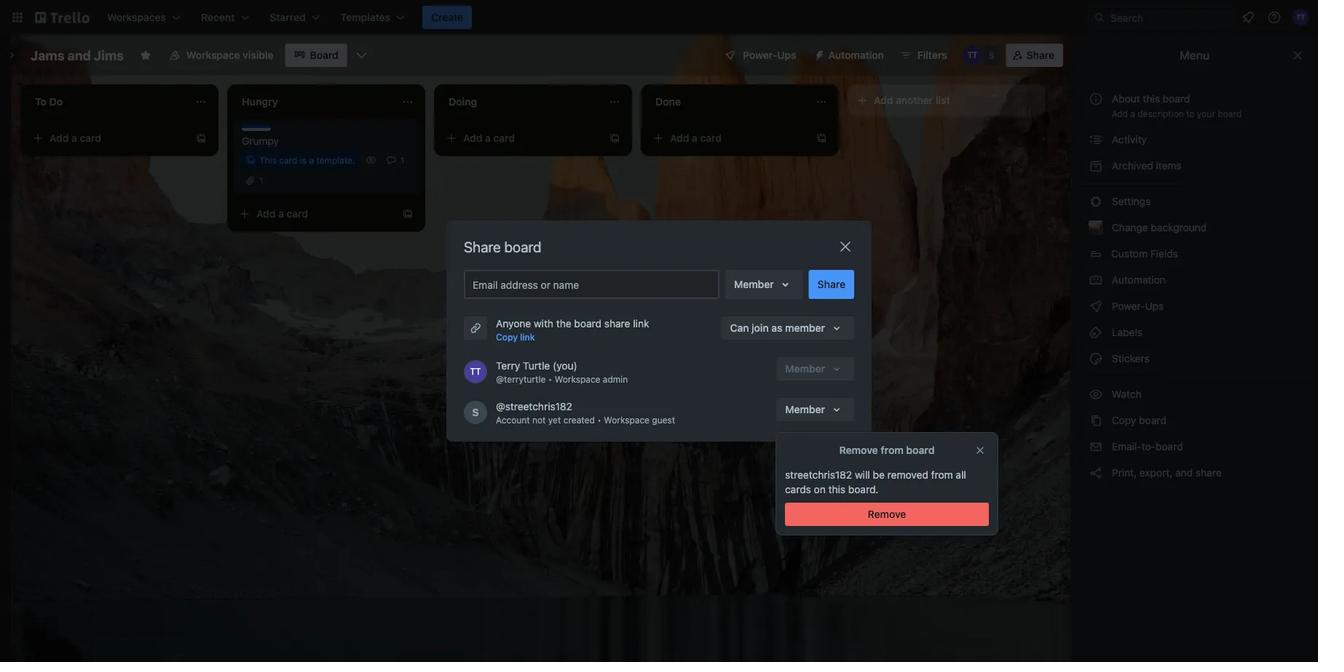 Task type: locate. For each thing, give the bounding box(es) containing it.
s inside image
[[472, 407, 479, 419]]

member
[[734, 279, 774, 291], [786, 404, 825, 416]]

1 vertical spatial member
[[786, 404, 825, 416]]

0 horizontal spatial power-
[[743, 49, 778, 61]]

sm image inside settings link
[[1089, 195, 1104, 209]]

sm image inside the automation link
[[1089, 273, 1104, 288]]

0 vertical spatial this
[[1143, 93, 1160, 105]]

1 vertical spatial 1
[[259, 176, 263, 186]]

a
[[1131, 109, 1136, 119], [71, 132, 77, 144], [485, 132, 491, 144], [692, 132, 698, 144], [309, 155, 314, 165], [278, 208, 284, 220]]

1 horizontal spatial •
[[598, 415, 602, 425]]

1 horizontal spatial ups
[[1146, 301, 1164, 313]]

0 vertical spatial copy
[[496, 332, 518, 342]]

and down email-to-board link
[[1176, 467, 1193, 479]]

0 vertical spatial remove
[[840, 445, 878, 457]]

workspace left guest
[[604, 415, 650, 425]]

sm image inside activity link
[[1089, 133, 1104, 147]]

this inside streetchris182 will be removed from all cards on this board.
[[829, 484, 846, 496]]

remove for remove from board
[[840, 445, 878, 457]]

1 vertical spatial this
[[829, 484, 846, 496]]

member
[[785, 322, 825, 334]]

1 horizontal spatial power-ups
[[1110, 301, 1167, 313]]

primary element
[[0, 0, 1319, 35]]

member button
[[726, 270, 803, 299], [777, 399, 855, 422]]

star or unstar board image
[[140, 50, 151, 61]]

s for streetchris182 (streetchris182) icon
[[989, 50, 995, 60]]

0 horizontal spatial share
[[464, 238, 501, 255]]

sm image inside email-to-board link
[[1089, 440, 1104, 455]]

sm image for print, export, and share
[[1089, 466, 1104, 481]]

sm image for watch
[[1089, 388, 1104, 402]]

and
[[67, 47, 91, 63], [1176, 467, 1193, 479]]

join
[[752, 322, 769, 334]]

copy
[[496, 332, 518, 342], [1112, 415, 1137, 427]]

0 horizontal spatial power-ups
[[743, 49, 797, 61]]

from
[[881, 445, 904, 457], [932, 470, 953, 482]]

open information menu image
[[1268, 10, 1282, 25]]

share inside anyone with the board share link copy link
[[605, 318, 631, 330]]

1 vertical spatial member button
[[777, 399, 855, 422]]

2 sm image from the top
[[1089, 299, 1104, 314]]

grumpy link
[[242, 134, 411, 149]]

1 vertical spatial share button
[[809, 270, 855, 299]]

print, export, and share
[[1110, 467, 1222, 479]]

0 vertical spatial from
[[881, 445, 904, 457]]

0 vertical spatial and
[[67, 47, 91, 63]]

sm image for activity
[[1089, 133, 1104, 147]]

sm image inside copy board link
[[1089, 414, 1104, 428]]

1 horizontal spatial terry turtle (terryturtle) image
[[963, 45, 983, 66]]

remove up will
[[840, 445, 878, 457]]

2 vertical spatial workspace
[[604, 415, 650, 425]]

copy down anyone
[[496, 332, 518, 342]]

0 vertical spatial power-ups
[[743, 49, 797, 61]]

1 vertical spatial share
[[464, 238, 501, 255]]

this right the on
[[829, 484, 846, 496]]

3 sm image from the top
[[1089, 326, 1104, 340]]

sm image inside stickers link
[[1089, 352, 1104, 366]]

0 vertical spatial share
[[1027, 49, 1055, 61]]

• inside 'terry turtle (you) @terryturtle • workspace admin'
[[548, 374, 552, 385]]

anyone with the board share link copy link
[[496, 318, 649, 342]]

5 sm image from the top
[[1089, 466, 1104, 481]]

sm image for stickers
[[1089, 352, 1104, 366]]

member button up join
[[726, 270, 803, 299]]

2 horizontal spatial share
[[1027, 49, 1055, 61]]

1 horizontal spatial share button
[[1007, 44, 1064, 67]]

1 horizontal spatial and
[[1176, 467, 1193, 479]]

ups inside power-ups button
[[778, 49, 797, 61]]

1 sm image from the top
[[1089, 195, 1104, 209]]

s
[[989, 50, 995, 60], [472, 407, 479, 419]]

2 vertical spatial share
[[818, 279, 846, 291]]

1 vertical spatial workspace
[[555, 374, 601, 385]]

remove from board
[[840, 445, 935, 457]]

created
[[564, 415, 595, 425]]

workspace left visible
[[186, 49, 240, 61]]

custom fields button
[[1080, 243, 1310, 266]]

sm image inside archived items link
[[1089, 159, 1104, 173]]

board
[[1163, 93, 1191, 105], [1218, 109, 1242, 119], [505, 238, 542, 255], [574, 318, 602, 330], [1140, 415, 1167, 427], [1156, 441, 1183, 453], [907, 445, 935, 457]]

board
[[310, 49, 339, 61]]

0 horizontal spatial workspace
[[186, 49, 240, 61]]

custom
[[1112, 248, 1148, 260]]

• down turtle on the bottom
[[548, 374, 552, 385]]

this up description
[[1143, 93, 1160, 105]]

from inside streetchris182 will be removed from all cards on this board.
[[932, 470, 953, 482]]

guest
[[652, 415, 675, 425]]

share down email address or name text box
[[605, 318, 631, 330]]

streetchris182 (streetchris182) image
[[982, 45, 1002, 66]]

1 vertical spatial from
[[932, 470, 953, 482]]

1 horizontal spatial power-
[[1112, 301, 1146, 313]]

1 down this
[[259, 176, 263, 186]]

automation link
[[1080, 269, 1310, 292]]

0 horizontal spatial ups
[[778, 49, 797, 61]]

0 horizontal spatial terry turtle (terryturtle) image
[[464, 361, 487, 384]]

1 horizontal spatial share
[[818, 279, 846, 291]]

color: blue, title: none image
[[242, 125, 271, 131]]

share down email-to-board link
[[1196, 467, 1222, 479]]

terry turtle (terryturtle) image right filters
[[963, 45, 983, 66]]

workspace visible
[[186, 49, 274, 61]]

share button right streetchris182 (streetchris182) icon
[[1007, 44, 1064, 67]]

0 horizontal spatial s
[[472, 407, 479, 419]]

add
[[874, 94, 894, 106], [1112, 109, 1128, 119], [50, 132, 69, 144], [463, 132, 483, 144], [670, 132, 690, 144], [256, 208, 276, 220]]

create from template… image
[[195, 133, 207, 144], [609, 133, 621, 144], [816, 133, 828, 144], [402, 208, 414, 220]]

0 horizontal spatial member
[[734, 279, 774, 291]]

sm image for email-to-board
[[1089, 440, 1104, 455]]

1 horizontal spatial 1
[[400, 155, 404, 165]]

activity
[[1110, 134, 1147, 146]]

card
[[80, 132, 101, 144], [494, 132, 515, 144], [701, 132, 722, 144], [279, 155, 298, 165], [287, 208, 308, 220]]

0 vertical spatial automation
[[829, 49, 884, 61]]

1 horizontal spatial from
[[932, 470, 953, 482]]

0 vertical spatial share button
[[1007, 44, 1064, 67]]

this
[[259, 155, 277, 165]]

activity link
[[1080, 128, 1310, 152]]

share button down close icon
[[809, 270, 855, 299]]

1
[[400, 155, 404, 165], [259, 176, 263, 186]]

0 vertical spatial member button
[[726, 270, 803, 299]]

ups down the automation link
[[1146, 301, 1164, 313]]

member up join
[[734, 279, 774, 291]]

1 vertical spatial •
[[598, 415, 602, 425]]

0 horizontal spatial copy
[[496, 332, 518, 342]]

terry turtle (terryturtle) image right open information menu image
[[1292, 9, 1310, 26]]

and left "jims"
[[67, 47, 91, 63]]

sm image for automation
[[1089, 273, 1104, 288]]

2 horizontal spatial terry turtle (terryturtle) image
[[1292, 9, 1310, 26]]

1 vertical spatial share
[[1196, 467, 1222, 479]]

ups
[[778, 49, 797, 61], [1146, 301, 1164, 313]]

settings link
[[1080, 190, 1310, 213]]

automation
[[829, 49, 884, 61], [1110, 274, 1166, 286]]

copy up email-
[[1112, 415, 1137, 427]]

1 vertical spatial remove
[[868, 509, 907, 521]]

sm image inside print, export, and share link
[[1089, 466, 1104, 481]]

1 vertical spatial power-
[[1112, 301, 1146, 313]]

link
[[633, 318, 649, 330], [520, 332, 535, 342]]

ups inside power-ups link
[[1146, 301, 1164, 313]]

power-ups
[[743, 49, 797, 61], [1110, 301, 1167, 313]]

1 vertical spatial ups
[[1146, 301, 1164, 313]]

1 vertical spatial and
[[1176, 467, 1193, 479]]

copy inside anyone with the board share link copy link
[[496, 332, 518, 342]]

sm image
[[808, 44, 829, 64], [1089, 133, 1104, 147], [1089, 159, 1104, 173], [1089, 273, 1104, 288], [1089, 388, 1104, 402], [1089, 414, 1104, 428], [1089, 440, 1104, 455]]

share
[[1027, 49, 1055, 61], [464, 238, 501, 255], [818, 279, 846, 291]]

1 horizontal spatial this
[[1143, 93, 1160, 105]]

s right filters
[[989, 50, 995, 60]]

0 vertical spatial workspace
[[186, 49, 240, 61]]

• right created
[[598, 415, 602, 425]]

0 vertical spatial 1
[[400, 155, 404, 165]]

terry turtle (terryturtle) image
[[1292, 9, 1310, 26], [963, 45, 983, 66], [464, 361, 487, 384]]

0 horizontal spatial this
[[829, 484, 846, 496]]

add another list
[[874, 94, 951, 106]]

can join as member button
[[722, 317, 855, 340]]

1 horizontal spatial s
[[989, 50, 995, 60]]

1 vertical spatial s
[[472, 407, 479, 419]]

workspace inside workspace visible button
[[186, 49, 240, 61]]

stickers link
[[1080, 348, 1310, 371]]

sm image inside the labels link
[[1089, 326, 1104, 340]]

2 horizontal spatial workspace
[[604, 415, 650, 425]]

this
[[1143, 93, 1160, 105], [829, 484, 846, 496]]

workspace down (you)
[[555, 374, 601, 385]]

1 vertical spatial link
[[520, 332, 535, 342]]

cards
[[785, 484, 811, 496]]

power-
[[743, 49, 778, 61], [1112, 301, 1146, 313]]

turtle
[[523, 360, 550, 372]]

0 vertical spatial power-
[[743, 49, 778, 61]]

close popover image
[[975, 445, 986, 457]]

workspace
[[186, 49, 240, 61], [555, 374, 601, 385], [604, 415, 650, 425]]

2 vertical spatial terry turtle (terryturtle) image
[[464, 361, 487, 384]]

0 horizontal spatial automation
[[829, 49, 884, 61]]

0 horizontal spatial from
[[881, 445, 904, 457]]

4 sm image from the top
[[1089, 352, 1104, 366]]

link down email address or name text box
[[633, 318, 649, 330]]

remove down streetchris182 will be removed from all cards on this board.
[[868, 509, 907, 521]]

s left account
[[472, 407, 479, 419]]

remove button
[[785, 503, 989, 527]]

0 vertical spatial s
[[989, 50, 995, 60]]

to
[[1187, 109, 1195, 119]]

sm image inside the watch link
[[1089, 388, 1104, 402]]

1 horizontal spatial automation
[[1110, 274, 1166, 286]]

the
[[556, 318, 572, 330]]

visible
[[243, 49, 274, 61]]

add a card button
[[26, 127, 189, 150], [440, 127, 603, 150], [647, 127, 810, 150], [233, 203, 396, 226]]

1 horizontal spatial workspace
[[555, 374, 601, 385]]

0 vertical spatial ups
[[778, 49, 797, 61]]

not
[[533, 415, 546, 425]]

terry turtle (you) @terryturtle • workspace admin
[[496, 360, 628, 385]]

labels
[[1110, 327, 1143, 339]]

automation left filters button
[[829, 49, 884, 61]]

member button up streetchris182
[[777, 399, 855, 422]]

0 horizontal spatial share
[[605, 318, 631, 330]]

ups left the automation button
[[778, 49, 797, 61]]

1 horizontal spatial link
[[633, 318, 649, 330]]

1 horizontal spatial member
[[786, 404, 825, 416]]

share for leftmost the share 'button'
[[818, 279, 846, 291]]

automation down custom fields
[[1110, 274, 1166, 286]]

remove
[[840, 445, 878, 457], [868, 509, 907, 521]]

link down anyone
[[520, 332, 535, 342]]

workspace inside @streetchris182 account not yet created • workspace guest
[[604, 415, 650, 425]]

0 vertical spatial share
[[605, 318, 631, 330]]

filters
[[918, 49, 948, 61]]

remove inside "button"
[[868, 509, 907, 521]]

0 horizontal spatial and
[[67, 47, 91, 63]]

1 vertical spatial terry turtle (terryturtle) image
[[963, 45, 983, 66]]

template.
[[316, 155, 355, 165]]

0 vertical spatial •
[[548, 374, 552, 385]]

remove for remove
[[868, 509, 907, 521]]

member up streetchris182
[[786, 404, 825, 416]]

0 horizontal spatial 1
[[259, 176, 263, 186]]

1 right template.
[[400, 155, 404, 165]]

from up be
[[881, 445, 904, 457]]

sm image
[[1089, 195, 1104, 209], [1089, 299, 1104, 314], [1089, 326, 1104, 340], [1089, 352, 1104, 366], [1089, 466, 1104, 481]]

sm image inside power-ups link
[[1089, 299, 1104, 314]]

1 vertical spatial copy
[[1112, 415, 1137, 427]]

share inside print, export, and share link
[[1196, 467, 1222, 479]]

0 horizontal spatial •
[[548, 374, 552, 385]]

power-ups inside button
[[743, 49, 797, 61]]

from left all
[[932, 470, 953, 482]]

Email address or name text field
[[473, 275, 717, 295]]

board inside copy board link
[[1140, 415, 1167, 427]]

terry turtle (terryturtle) image left terry
[[464, 361, 487, 384]]

stickers
[[1110, 353, 1150, 365]]

add inside the about this board add a description to your board
[[1112, 109, 1128, 119]]

s inside icon
[[989, 50, 995, 60]]

1 horizontal spatial share
[[1196, 467, 1222, 479]]



Task type: vqa. For each thing, say whether or not it's contained in the screenshot.
the in in the Need anything? Get in touch and we can help.
no



Task type: describe. For each thing, give the bounding box(es) containing it.
jams
[[31, 47, 64, 63]]

@terryturtle
[[496, 374, 546, 385]]

board inside email-to-board link
[[1156, 441, 1183, 453]]

yet
[[548, 415, 561, 425]]

search image
[[1094, 12, 1106, 23]]

power-ups button
[[714, 44, 805, 67]]

power-ups link
[[1080, 295, 1310, 318]]

archived items
[[1110, 160, 1182, 172]]

change background
[[1110, 222, 1207, 234]]

labels link
[[1080, 321, 1310, 345]]

a inside the about this board add a description to your board
[[1131, 109, 1136, 119]]

0 horizontal spatial link
[[520, 332, 535, 342]]

copy link button
[[496, 330, 535, 345]]

this card is a template.
[[259, 155, 355, 165]]

fields
[[1151, 248, 1179, 260]]

account
[[496, 415, 530, 425]]

Search field
[[1106, 7, 1233, 28]]

description
[[1138, 109, 1184, 119]]

will
[[855, 470, 870, 482]]

anyone
[[496, 318, 531, 330]]

@streetchris182 account not yet created • workspace guest
[[496, 401, 675, 425]]

customize views image
[[355, 48, 369, 63]]

as
[[772, 322, 783, 334]]

• inside @streetchris182 account not yet created • workspace guest
[[598, 415, 602, 425]]

create
[[431, 11, 463, 23]]

automation inside button
[[829, 49, 884, 61]]

filters button
[[896, 44, 952, 67]]

switch to… image
[[10, 10, 25, 25]]

close image
[[837, 238, 855, 256]]

print, export, and share link
[[1080, 462, 1310, 485]]

streetchris182 will be removed from all cards on this board.
[[785, 470, 967, 496]]

0 vertical spatial terry turtle (terryturtle) image
[[1292, 9, 1310, 26]]

list
[[936, 94, 951, 106]]

share for share board
[[464, 238, 501, 255]]

sm image for copy board
[[1089, 414, 1104, 428]]

archived
[[1112, 160, 1154, 172]]

(you)
[[553, 360, 578, 372]]

about
[[1112, 93, 1141, 105]]

1 vertical spatial power-ups
[[1110, 301, 1167, 313]]

add another list button
[[848, 85, 1046, 117]]

Board name text field
[[23, 44, 131, 67]]

share board
[[464, 238, 542, 255]]

sm image for power-ups
[[1089, 299, 1104, 314]]

add inside button
[[874, 94, 894, 106]]

can
[[730, 322, 749, 334]]

is
[[300, 155, 307, 165]]

0 horizontal spatial share button
[[809, 270, 855, 299]]

print,
[[1112, 467, 1137, 479]]

and inside text box
[[67, 47, 91, 63]]

automation button
[[808, 44, 893, 67]]

streetchris182 (streetchris182) image
[[464, 401, 487, 425]]

this inside the about this board add a description to your board
[[1143, 93, 1160, 105]]

jams and jims
[[31, 47, 124, 63]]

sm image for labels
[[1089, 326, 1104, 340]]

change background link
[[1080, 216, 1310, 240]]

board link
[[285, 44, 347, 67]]

power- inside button
[[743, 49, 778, 61]]

archived items link
[[1080, 154, 1310, 178]]

sm image for settings
[[1089, 195, 1104, 209]]

custom fields
[[1112, 248, 1179, 260]]

jims
[[94, 47, 124, 63]]

another
[[896, 94, 934, 106]]

settings
[[1110, 196, 1151, 208]]

board.
[[849, 484, 879, 496]]

1 horizontal spatial copy
[[1112, 415, 1137, 427]]

be
[[873, 470, 885, 482]]

0 vertical spatial member
[[734, 279, 774, 291]]

grumpy
[[242, 135, 279, 147]]

sm image inside the automation button
[[808, 44, 829, 64]]

change
[[1112, 222, 1149, 234]]

email-
[[1112, 441, 1142, 453]]

watch link
[[1080, 383, 1310, 407]]

create button
[[423, 6, 472, 29]]

0 notifications image
[[1240, 9, 1257, 26]]

background
[[1151, 222, 1207, 234]]

items
[[1156, 160, 1182, 172]]

on
[[814, 484, 826, 496]]

can join as member
[[730, 322, 825, 334]]

workspace inside 'terry turtle (you) @terryturtle • workspace admin'
[[555, 374, 601, 385]]

s for streetchris182 (streetchris182) image
[[472, 407, 479, 419]]

copy board
[[1110, 415, 1167, 427]]

workspace visible button
[[160, 44, 282, 67]]

s button
[[982, 45, 1002, 66]]

export,
[[1140, 467, 1173, 479]]

0 vertical spatial link
[[633, 318, 649, 330]]

copy board link
[[1080, 409, 1310, 433]]

email-to-board
[[1110, 441, 1183, 453]]

with
[[534, 318, 554, 330]]

email-to-board link
[[1080, 436, 1310, 459]]

sm image for archived items
[[1089, 159, 1104, 173]]

all
[[956, 470, 967, 482]]

to-
[[1142, 441, 1156, 453]]

1 vertical spatial automation
[[1110, 274, 1166, 286]]

streetchris182
[[785, 470, 853, 482]]

terry
[[496, 360, 520, 372]]

@streetchris182
[[496, 401, 573, 413]]

menu
[[1180, 48, 1210, 62]]

watch
[[1110, 389, 1145, 401]]

removed
[[888, 470, 929, 482]]

admin
[[603, 374, 628, 385]]

your
[[1198, 109, 1216, 119]]

about this board add a description to your board
[[1112, 93, 1242, 119]]

board inside anyone with the board share link copy link
[[574, 318, 602, 330]]



